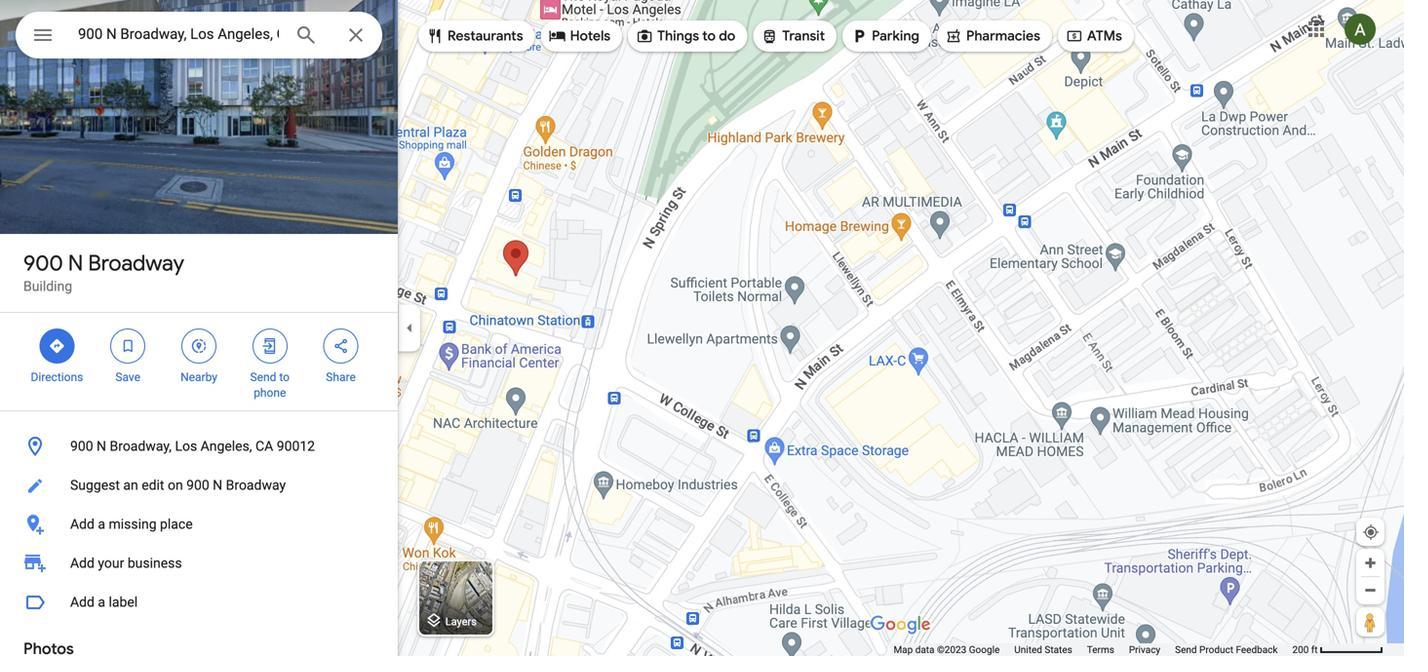 Task type: vqa. For each thing, say whether or not it's contained in the screenshot.
the top Photos
no



Task type: locate. For each thing, give the bounding box(es) containing it.
2 a from the top
[[98, 594, 105, 610]]

0 vertical spatial n
[[68, 250, 83, 277]]

google
[[969, 644, 1000, 656]]


[[636, 25, 654, 47]]

add your business link
[[0, 544, 398, 583]]

n up building
[[68, 250, 83, 277]]

send up phone
[[250, 371, 276, 384]]

atms
[[1087, 27, 1122, 45]]

feedback
[[1236, 644, 1278, 656]]

add your business
[[70, 555, 182, 571]]

©2023
[[937, 644, 967, 656]]

send to phone
[[250, 371, 290, 400]]


[[48, 335, 66, 357]]

90012
[[277, 438, 315, 454]]

broadway down ca
[[226, 477, 286, 493]]

suggest an edit on 900 n broadway button
[[0, 466, 398, 505]]

angeles,
[[201, 438, 252, 454]]

add left "your"
[[70, 555, 95, 571]]

a left missing
[[98, 516, 105, 532]]

1 vertical spatial broadway
[[226, 477, 286, 493]]


[[761, 25, 778, 47]]


[[549, 25, 566, 47]]

1 vertical spatial to
[[279, 371, 290, 384]]

1 vertical spatial 900
[[70, 438, 93, 454]]

broadway inside button
[[226, 477, 286, 493]]

missing
[[109, 516, 157, 532]]

send
[[250, 371, 276, 384], [1175, 644, 1197, 656]]

hotels
[[570, 27, 611, 45]]

phone
[[254, 386, 286, 400]]

200
[[1293, 644, 1309, 656]]

actions for 900 n broadway region
[[0, 313, 398, 411]]

send inside button
[[1175, 644, 1197, 656]]

add down suggest at the left bottom
[[70, 516, 95, 532]]

0 vertical spatial a
[[98, 516, 105, 532]]

send product feedback
[[1175, 644, 1278, 656]]

0 horizontal spatial to
[[279, 371, 290, 384]]

900
[[23, 250, 63, 277], [70, 438, 93, 454], [186, 477, 209, 493]]

an
[[123, 477, 138, 493]]

zoom out image
[[1363, 583, 1378, 598]]

a left label
[[98, 594, 105, 610]]

1 horizontal spatial broadway
[[226, 477, 286, 493]]

200 ft button
[[1293, 644, 1384, 656]]

add for add a label
[[70, 594, 95, 610]]

google maps element
[[0, 0, 1404, 656]]

to
[[702, 27, 716, 45], [279, 371, 290, 384]]

privacy
[[1129, 644, 1161, 656]]

to up phone
[[279, 371, 290, 384]]

n left broadway, on the bottom
[[97, 438, 106, 454]]

add a label
[[70, 594, 138, 610]]

collapse side panel image
[[399, 317, 420, 339]]

united states
[[1014, 644, 1072, 656]]

send for send to phone
[[250, 371, 276, 384]]

900 up suggest at the left bottom
[[70, 438, 93, 454]]

add
[[70, 516, 95, 532], [70, 555, 95, 571], [70, 594, 95, 610]]

broadway
[[88, 250, 184, 277], [226, 477, 286, 493]]

send inside send to phone
[[250, 371, 276, 384]]

2 add from the top
[[70, 555, 95, 571]]

 search field
[[16, 12, 382, 62]]

3 add from the top
[[70, 594, 95, 610]]

to left do on the top right
[[702, 27, 716, 45]]

900 right on
[[186, 477, 209, 493]]

a for label
[[98, 594, 105, 610]]

suggest
[[70, 477, 120, 493]]

restaurants
[[448, 27, 523, 45]]

footer
[[894, 644, 1293, 656]]

1 add from the top
[[70, 516, 95, 532]]

product
[[1199, 644, 1234, 656]]

to inside  things to do
[[702, 27, 716, 45]]


[[261, 335, 279, 357]]

0 horizontal spatial send
[[250, 371, 276, 384]]

0 horizontal spatial n
[[68, 250, 83, 277]]

0 vertical spatial send
[[250, 371, 276, 384]]

a
[[98, 516, 105, 532], [98, 594, 105, 610]]

share
[[326, 371, 356, 384]]

states
[[1045, 644, 1072, 656]]

2 vertical spatial n
[[213, 477, 223, 493]]


[[119, 335, 137, 357]]

privacy button
[[1129, 644, 1161, 656]]

2 vertical spatial add
[[70, 594, 95, 610]]

a inside add a missing place button
[[98, 516, 105, 532]]

0 vertical spatial to
[[702, 27, 716, 45]]


[[850, 25, 868, 47]]

900 inside 900 n broadway, los angeles, ca 90012 button
[[70, 438, 93, 454]]

united states button
[[1014, 644, 1072, 656]]

1 vertical spatial send
[[1175, 644, 1197, 656]]


[[1066, 25, 1083, 47]]

suggest an edit on 900 n broadway
[[70, 477, 286, 493]]

1 horizontal spatial n
[[97, 438, 106, 454]]

n
[[68, 250, 83, 277], [97, 438, 106, 454], [213, 477, 223, 493]]

1 vertical spatial add
[[70, 555, 95, 571]]

send product feedback button
[[1175, 644, 1278, 656]]

add left label
[[70, 594, 95, 610]]


[[31, 21, 55, 49]]

None field
[[78, 22, 279, 46]]

0 horizontal spatial 900
[[23, 250, 63, 277]]

business
[[128, 555, 182, 571]]

add a missing place button
[[0, 505, 398, 544]]

a inside add a label button
[[98, 594, 105, 610]]

0 vertical spatial 900
[[23, 250, 63, 277]]

1 horizontal spatial send
[[1175, 644, 1197, 656]]

1 horizontal spatial to
[[702, 27, 716, 45]]

0 vertical spatial broadway
[[88, 250, 184, 277]]

1 a from the top
[[98, 516, 105, 532]]

map
[[894, 644, 913, 656]]

n inside 900 n broadway building
[[68, 250, 83, 277]]

a for missing
[[98, 516, 105, 532]]

send left product
[[1175, 644, 1197, 656]]

on
[[168, 477, 183, 493]]

900 inside 900 n broadway building
[[23, 250, 63, 277]]

2 horizontal spatial n
[[213, 477, 223, 493]]

n down angeles,
[[213, 477, 223, 493]]

900 n broadway building
[[23, 250, 184, 295]]

2 horizontal spatial 900
[[186, 477, 209, 493]]

footer containing map data ©2023 google
[[894, 644, 1293, 656]]

900 up building
[[23, 250, 63, 277]]

n inside button
[[97, 438, 106, 454]]

1 vertical spatial a
[[98, 594, 105, 610]]

footer inside google maps element
[[894, 644, 1293, 656]]

2 vertical spatial 900
[[186, 477, 209, 493]]

0 horizontal spatial broadway
[[88, 250, 184, 277]]

broadway up 
[[88, 250, 184, 277]]

1 vertical spatial n
[[97, 438, 106, 454]]

add a missing place
[[70, 516, 193, 532]]

1 horizontal spatial 900
[[70, 438, 93, 454]]

200 ft
[[1293, 644, 1318, 656]]

0 vertical spatial add
[[70, 516, 95, 532]]



Task type: describe. For each thing, give the bounding box(es) containing it.
n inside button
[[213, 477, 223, 493]]

data
[[915, 644, 935, 656]]

your
[[98, 555, 124, 571]]

n for broadway,
[[97, 438, 106, 454]]

layers
[[445, 616, 477, 628]]

 button
[[16, 12, 70, 62]]

terms
[[1087, 644, 1114, 656]]

directions
[[31, 371, 83, 384]]

do
[[719, 27, 736, 45]]

900 n broadway main content
[[0, 0, 398, 656]]

transit
[[782, 27, 825, 45]]

to inside send to phone
[[279, 371, 290, 384]]

900 inside suggest an edit on 900 n broadway button
[[186, 477, 209, 493]]


[[332, 335, 350, 357]]

place
[[160, 516, 193, 532]]

nearby
[[180, 371, 217, 384]]

n for broadway
[[68, 250, 83, 277]]

send for send product feedback
[[1175, 644, 1197, 656]]

save
[[115, 371, 140, 384]]

900 for broadway
[[23, 250, 63, 277]]

show your location image
[[1362, 524, 1380, 541]]

ca
[[256, 438, 273, 454]]

united
[[1014, 644, 1042, 656]]


[[945, 25, 962, 47]]


[[426, 25, 444, 47]]

broadway,
[[110, 438, 172, 454]]

 hotels
[[549, 25, 611, 47]]

parking
[[872, 27, 920, 45]]

los
[[175, 438, 197, 454]]

add a label button
[[0, 583, 398, 622]]

 transit
[[761, 25, 825, 47]]

 pharmacies
[[945, 25, 1040, 47]]

terms button
[[1087, 644, 1114, 656]]

 things to do
[[636, 25, 736, 47]]

map data ©2023 google
[[894, 644, 1000, 656]]

 restaurants
[[426, 25, 523, 47]]

building
[[23, 278, 72, 295]]

 atms
[[1066, 25, 1122, 47]]

900 n broadway, los angeles, ca 90012
[[70, 438, 315, 454]]

label
[[109, 594, 138, 610]]

pharmacies
[[966, 27, 1040, 45]]

900 n broadway, los angeles, ca 90012 button
[[0, 427, 398, 466]]

things
[[657, 27, 699, 45]]

edit
[[142, 477, 164, 493]]

900 N Broadway, Los Angeles, CA 90012 field
[[16, 12, 382, 59]]

 parking
[[850, 25, 920, 47]]

zoom in image
[[1363, 556, 1378, 570]]


[[190, 335, 208, 357]]

broadway inside 900 n broadway building
[[88, 250, 184, 277]]

google account: angela cha  
(angela.cha@adept.ai) image
[[1345, 14, 1376, 45]]

add for add your business
[[70, 555, 95, 571]]

900 for broadway,
[[70, 438, 93, 454]]

ft
[[1311, 644, 1318, 656]]

show street view coverage image
[[1356, 608, 1385, 637]]

add for add a missing place
[[70, 516, 95, 532]]

none field inside 900 n broadway, los angeles, ca 90012 field
[[78, 22, 279, 46]]



